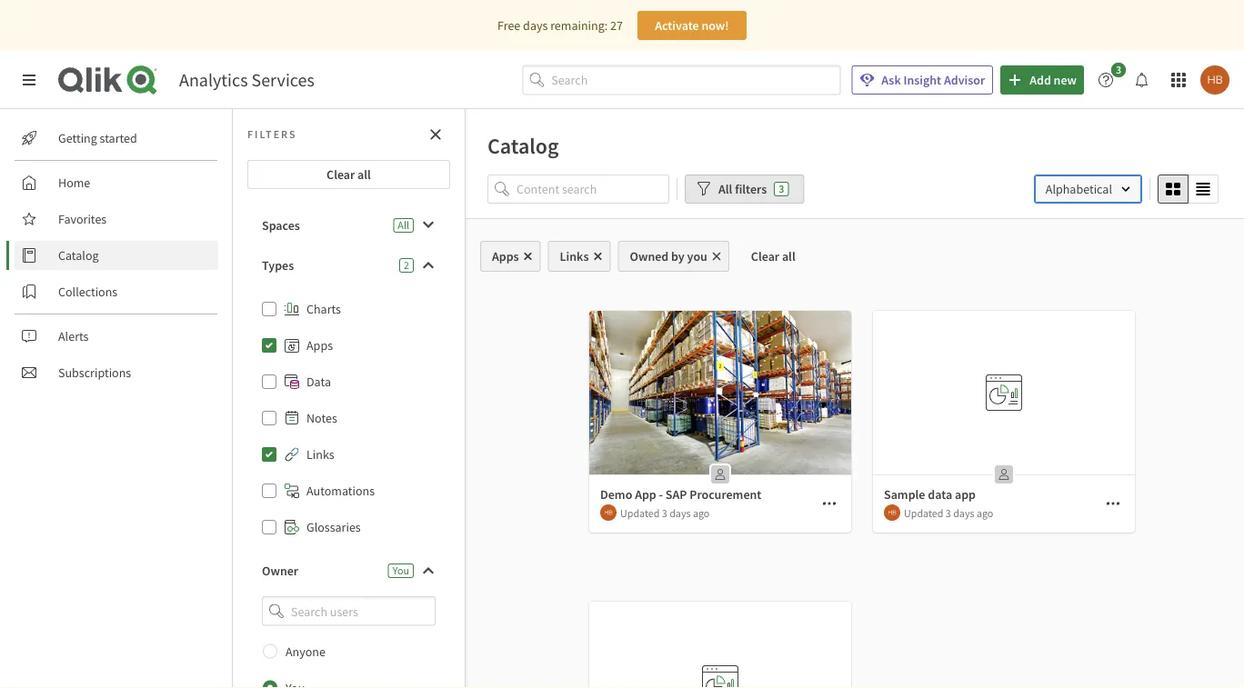 Task type: describe. For each thing, give the bounding box(es) containing it.
3 down -
[[662, 506, 668, 520]]

add
[[1030, 72, 1052, 88]]

close sidebar menu image
[[22, 73, 36, 87]]

free
[[498, 17, 521, 34]]

1 horizontal spatial clear all button
[[737, 241, 810, 272]]

1 vertical spatial howard brown image
[[601, 505, 617, 521]]

Search text field
[[552, 65, 841, 95]]

getting started
[[58, 130, 137, 146]]

free days remaining: 27
[[498, 17, 623, 34]]

updated 3 days ago for -
[[621, 506, 710, 520]]

personal element for sample data app
[[990, 460, 1019, 490]]

clear all for the topmost 'clear all' button
[[327, 167, 371, 183]]

3 inside dropdown button
[[1116, 63, 1122, 77]]

sap
[[666, 487, 687, 503]]

0 vertical spatial clear all button
[[247, 160, 450, 189]]

2
[[404, 258, 409, 273]]

subscriptions
[[58, 365, 131, 381]]

services
[[252, 69, 315, 91]]

analytics services
[[179, 69, 315, 91]]

clear all for rightmost 'clear all' button
[[751, 248, 796, 265]]

collections link
[[15, 278, 218, 307]]

personal element for demo app - sap procurement
[[706, 460, 735, 490]]

you
[[393, 564, 409, 578]]

ago for app
[[977, 506, 994, 520]]

howard brown image
[[884, 505, 901, 521]]

3 down data
[[946, 506, 952, 520]]

Search users text field
[[288, 597, 414, 627]]

updated for app
[[621, 506, 660, 520]]

27
[[611, 17, 623, 34]]

procurement
[[690, 487, 762, 503]]

sample data app
[[884, 487, 976, 503]]

qlik sense app image
[[590, 311, 852, 475]]

alphabetical
[[1046, 181, 1113, 197]]

analytics services element
[[179, 69, 315, 91]]

owner
[[262, 563, 299, 580]]

1 vertical spatial links
[[307, 447, 335, 463]]

owned
[[630, 248, 669, 265]]

Content search text field
[[517, 175, 670, 204]]

howard brown element for demo
[[601, 505, 617, 521]]

app
[[955, 487, 976, 503]]

app
[[635, 487, 657, 503]]

notes
[[307, 410, 337, 427]]

now!
[[702, 17, 729, 34]]

favorites
[[58, 211, 107, 227]]

apps inside button
[[492, 248, 519, 265]]

filters region
[[466, 171, 1245, 218]]

more actions image for sample data app
[[1106, 497, 1121, 511]]

-
[[659, 487, 663, 503]]

searchbar element
[[523, 65, 841, 95]]

data
[[307, 374, 331, 390]]

days for sample
[[954, 506, 975, 520]]

home
[[58, 175, 90, 191]]



Task type: vqa. For each thing, say whether or not it's contained in the screenshot.
CLEAR ALL button
yes



Task type: locate. For each thing, give the bounding box(es) containing it.
add new button
[[1001, 66, 1085, 95]]

catalog up content search text box
[[488, 132, 559, 159]]

0 horizontal spatial more actions image
[[823, 497, 837, 511]]

glossaries
[[307, 520, 361, 536]]

1 updated 3 days ago from the left
[[621, 506, 710, 520]]

0 horizontal spatial clear
[[327, 167, 355, 183]]

catalog
[[488, 132, 559, 159], [58, 247, 99, 264]]

0 horizontal spatial updated 3 days ago
[[621, 506, 710, 520]]

howard brown element down sample
[[884, 505, 901, 521]]

ask
[[882, 72, 901, 88]]

days down app
[[954, 506, 975, 520]]

updated for data
[[904, 506, 944, 520]]

0 vertical spatial all
[[358, 167, 371, 183]]

1 personal element from the left
[[706, 460, 735, 490]]

1 horizontal spatial howard brown image
[[1201, 66, 1230, 95]]

2 updated 3 days ago from the left
[[904, 506, 994, 520]]

1 vertical spatial catalog
[[58, 247, 99, 264]]

catalog inside navigation pane element
[[58, 247, 99, 264]]

0 horizontal spatial clear all button
[[247, 160, 450, 189]]

types
[[262, 258, 294, 274]]

more actions image for demo app - sap procurement
[[823, 497, 837, 511]]

1 horizontal spatial updated
[[904, 506, 944, 520]]

0 vertical spatial catalog
[[488, 132, 559, 159]]

3 button
[[1092, 63, 1132, 95]]

0 horizontal spatial howard brown element
[[601, 505, 617, 521]]

all for all filters
[[719, 181, 733, 197]]

howard brown element down demo
[[601, 505, 617, 521]]

0 horizontal spatial howard brown image
[[601, 505, 617, 521]]

sample
[[884, 487, 926, 503]]

0 vertical spatial apps
[[492, 248, 519, 265]]

1 horizontal spatial links
[[560, 248, 589, 265]]

2 ago from the left
[[977, 506, 994, 520]]

clear all button down filters
[[737, 241, 810, 272]]

0 vertical spatial links
[[560, 248, 589, 265]]

activate now!
[[655, 17, 729, 34]]

howard brown element for sample
[[884, 505, 901, 521]]

links button
[[548, 241, 611, 272]]

personal element
[[706, 460, 735, 490], [990, 460, 1019, 490]]

charts
[[307, 301, 341, 318]]

3 inside the filters region
[[779, 182, 785, 196]]

1 horizontal spatial catalog
[[488, 132, 559, 159]]

0 vertical spatial clear
[[327, 167, 355, 183]]

2 more actions image from the left
[[1106, 497, 1121, 511]]

updated 3 days ago down data
[[904, 506, 994, 520]]

ago
[[693, 506, 710, 520], [977, 506, 994, 520]]

0 horizontal spatial all
[[358, 167, 371, 183]]

1 updated from the left
[[621, 506, 660, 520]]

automations
[[307, 483, 375, 500]]

links inside button
[[560, 248, 589, 265]]

apps up data
[[307, 338, 333, 354]]

1 horizontal spatial ago
[[977, 506, 994, 520]]

filters
[[247, 127, 297, 141]]

demo app - sap procurement
[[601, 487, 762, 503]]

ago for -
[[693, 506, 710, 520]]

updated 3 days ago
[[621, 506, 710, 520], [904, 506, 994, 520]]

1 horizontal spatial apps
[[492, 248, 519, 265]]

1 horizontal spatial all
[[719, 181, 733, 197]]

1 vertical spatial apps
[[307, 338, 333, 354]]

0 horizontal spatial all
[[398, 218, 409, 232]]

collections
[[58, 284, 118, 300]]

1 horizontal spatial updated 3 days ago
[[904, 506, 994, 520]]

activate now! link
[[638, 11, 747, 40]]

anyone
[[286, 644, 326, 660]]

spaces
[[262, 217, 300, 234]]

navigation pane element
[[0, 116, 232, 395]]

ask insight advisor button
[[852, 66, 994, 95]]

catalog down favorites
[[58, 247, 99, 264]]

updated down app
[[621, 506, 660, 520]]

add new
[[1030, 72, 1077, 88]]

1 horizontal spatial days
[[670, 506, 691, 520]]

2 horizontal spatial days
[[954, 506, 975, 520]]

0 horizontal spatial clear all
[[327, 167, 371, 183]]

owned by you button
[[618, 241, 730, 272]]

clear
[[327, 167, 355, 183], [751, 248, 780, 265]]

0 horizontal spatial links
[[307, 447, 335, 463]]

apps button
[[480, 241, 541, 272]]

0 horizontal spatial personal element
[[706, 460, 735, 490]]

owner option group
[[247, 634, 450, 689]]

clear for the topmost 'clear all' button
[[327, 167, 355, 183]]

1 more actions image from the left
[[823, 497, 837, 511]]

you
[[687, 248, 708, 265]]

more actions image
[[823, 497, 837, 511], [1106, 497, 1121, 511]]

1 horizontal spatial more actions image
[[1106, 497, 1121, 511]]

0 horizontal spatial ago
[[693, 506, 710, 520]]

1 vertical spatial clear all button
[[737, 241, 810, 272]]

updated down sample data app
[[904, 506, 944, 520]]

apps left links button
[[492, 248, 519, 265]]

getting
[[58, 130, 97, 146]]

by
[[672, 248, 685, 265]]

personal element right app
[[990, 460, 1019, 490]]

updated 3 days ago for app
[[904, 506, 994, 520]]

1 horizontal spatial clear all
[[751, 248, 796, 265]]

clear all button
[[247, 160, 450, 189], [737, 241, 810, 272]]

alerts
[[58, 328, 89, 345]]

Alphabetical field
[[1034, 175, 1143, 204]]

1 horizontal spatial personal element
[[990, 460, 1019, 490]]

insight
[[904, 72, 942, 88]]

3
[[1116, 63, 1122, 77], [779, 182, 785, 196], [662, 506, 668, 520], [946, 506, 952, 520]]

all up 2 on the top left of the page
[[398, 218, 409, 232]]

2 personal element from the left
[[990, 460, 1019, 490]]

updated 3 days ago down -
[[621, 506, 710, 520]]

all left filters
[[719, 181, 733, 197]]

0 horizontal spatial apps
[[307, 338, 333, 354]]

1 ago from the left
[[693, 506, 710, 520]]

0 vertical spatial all
[[719, 181, 733, 197]]

howard brown image
[[1201, 66, 1230, 95], [601, 505, 617, 521]]

0 vertical spatial howard brown image
[[1201, 66, 1230, 95]]

clear all button up spaces
[[247, 160, 450, 189]]

all for all
[[398, 218, 409, 232]]

getting started link
[[15, 124, 218, 153]]

home link
[[15, 168, 218, 197]]

all filters
[[719, 181, 767, 197]]

data
[[928, 487, 953, 503]]

3 right filters
[[779, 182, 785, 196]]

howard brown element
[[601, 505, 617, 521], [884, 505, 901, 521]]

1 howard brown element from the left
[[601, 505, 617, 521]]

1 horizontal spatial all
[[782, 248, 796, 265]]

ask insight advisor
[[882, 72, 986, 88]]

3 right new
[[1116, 63, 1122, 77]]

catalog link
[[15, 241, 218, 270]]

clear for rightmost 'clear all' button
[[751, 248, 780, 265]]

all
[[719, 181, 733, 197], [398, 218, 409, 232]]

days
[[523, 17, 548, 34], [670, 506, 691, 520], [954, 506, 975, 520]]

1 vertical spatial clear
[[751, 248, 780, 265]]

0 horizontal spatial days
[[523, 17, 548, 34]]

subscriptions link
[[15, 358, 218, 388]]

2 howard brown element from the left
[[884, 505, 901, 521]]

days for demo
[[670, 506, 691, 520]]

apps
[[492, 248, 519, 265], [307, 338, 333, 354]]

1 vertical spatial clear all
[[751, 248, 796, 265]]

links
[[560, 248, 589, 265], [307, 447, 335, 463]]

demo
[[601, 487, 633, 503]]

days right free
[[523, 17, 548, 34]]

owned by you
[[630, 248, 708, 265]]

0 horizontal spatial catalog
[[58, 247, 99, 264]]

updated
[[621, 506, 660, 520], [904, 506, 944, 520]]

switch view group
[[1158, 175, 1219, 204]]

favorites link
[[15, 205, 218, 234]]

1 vertical spatial all
[[398, 218, 409, 232]]

activate
[[655, 17, 699, 34]]

links down notes at the left bottom of the page
[[307, 447, 335, 463]]

analytics
[[179, 69, 248, 91]]

days down demo app - sap procurement at the bottom
[[670, 506, 691, 520]]

new
[[1054, 72, 1077, 88]]

1 vertical spatial all
[[782, 248, 796, 265]]

personal element right sap
[[706, 460, 735, 490]]

None field
[[247, 597, 450, 627]]

1 horizontal spatial clear
[[751, 248, 780, 265]]

alerts link
[[15, 322, 218, 351]]

all inside the filters region
[[719, 181, 733, 197]]

started
[[100, 130, 137, 146]]

links right apps button
[[560, 248, 589, 265]]

1 horizontal spatial howard brown element
[[884, 505, 901, 521]]

2 updated from the left
[[904, 506, 944, 520]]

0 horizontal spatial updated
[[621, 506, 660, 520]]

advisor
[[944, 72, 986, 88]]

0 vertical spatial clear all
[[327, 167, 371, 183]]

clear all
[[327, 167, 371, 183], [751, 248, 796, 265]]

all
[[358, 167, 371, 183], [782, 248, 796, 265]]

remaining:
[[551, 17, 608, 34]]

filters
[[735, 181, 767, 197]]



